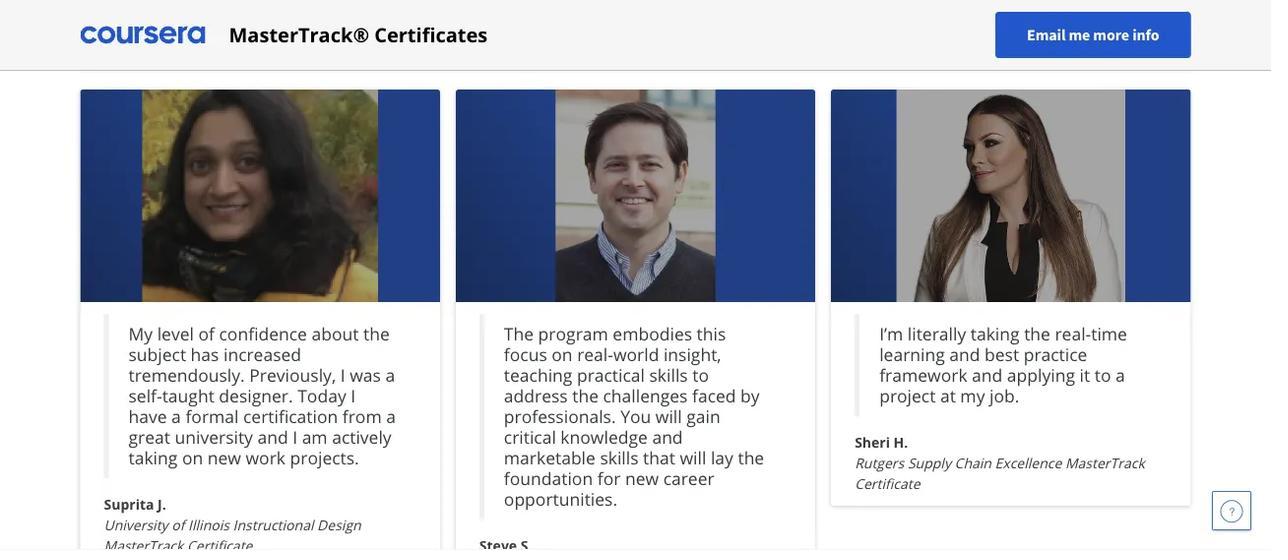Task type: vqa. For each thing, say whether or not it's contained in the screenshot.
School in ESCP Business School
no



Task type: describe. For each thing, give the bounding box(es) containing it.
was
[[350, 364, 381, 387]]

real- inside i'm literally taking the real-time learning and best practice framework and applying it to a project at my job.
[[1055, 323, 1092, 346]]

learning
[[880, 343, 945, 367]]

and inside my level of confidence about the subject has increased tremendously. previously, i was a self-taught designer. today i have a formal certification from a great university and i am actively taking on new work projects.
[[258, 426, 288, 449]]

increased
[[224, 343, 301, 367]]

email me more info
[[1027, 25, 1160, 45]]

marketable
[[504, 447, 596, 470]]

i'm literally taking the real-time learning and best practice framework and applying it to a project at my job.
[[880, 323, 1128, 408]]

and inside the program embodies this focus on real-world insight, teaching practical skills to address the challenges faced by professionals. you will gain critical knowledge and marketable skills that will lay the foundation for new career opportunities.
[[652, 426, 683, 449]]

of inside my level of confidence about the subject has increased tremendously. previously, i was a self-taught designer. today i have a formal certification from a great university and i am actively taking on new work projects.
[[198, 323, 215, 346]]

my level of confidence about the subject has increased tremendously. previously, i was a self-taught designer. today i have a formal certification from a great university and i am actively taking on new work projects.
[[129, 323, 396, 470]]

focus
[[504, 343, 547, 367]]

real- inside the program embodies this focus on real-world insight, teaching practical skills to address the challenges faced by professionals. you will gain critical knowledge and marketable skills that will lay the foundation for new career opportunities.
[[577, 343, 614, 367]]

subject
[[129, 343, 186, 367]]

gain
[[687, 405, 721, 429]]

info
[[1133, 25, 1160, 45]]

2 horizontal spatial i
[[351, 385, 356, 408]]

great
[[129, 426, 170, 449]]

j.
[[158, 496, 166, 514]]

h.
[[894, 434, 908, 452]]

and right at
[[972, 364, 1003, 387]]

university
[[175, 426, 253, 449]]

on inside the program embodies this focus on real-world insight, teaching practical skills to address the challenges faced by professionals. you will gain critical knowledge and marketable skills that will lay the foundation for new career opportunities.
[[552, 343, 573, 367]]

coursera image
[[80, 19, 205, 51]]

designer.
[[219, 385, 293, 408]]

certificate inside sheri h. rutgers supply chain excellence mastertrack certificate
[[855, 475, 921, 494]]

1 horizontal spatial i
[[341, 364, 345, 387]]

world
[[614, 343, 659, 367]]

a right was on the left of the page
[[386, 364, 395, 387]]

teaching
[[504, 364, 573, 387]]

career
[[663, 468, 715, 491]]

the up the knowledge
[[572, 385, 599, 408]]

mastertrack inside sheri h. rutgers supply chain excellence mastertrack certificate
[[1066, 454, 1145, 473]]

i'm
[[880, 323, 903, 346]]

a right from
[[386, 405, 396, 429]]

0 vertical spatial will
[[656, 405, 682, 429]]

opportunities.
[[504, 488, 618, 511]]

mastertrack®
[[229, 21, 369, 48]]

formal
[[186, 405, 239, 429]]

program
[[538, 323, 609, 346]]

the right lay at right bottom
[[738, 447, 765, 470]]

mastertrack inside "suprita j. university of illinois instructional design mastertrack certificate"
[[104, 537, 184, 551]]

project
[[880, 385, 936, 408]]

design
[[317, 516, 361, 535]]

projects.
[[290, 447, 359, 470]]

knowledge
[[561, 426, 648, 449]]

certificate inside "suprita j. university of illinois instructional design mastertrack certificate"
[[187, 537, 253, 551]]

previously,
[[249, 364, 336, 387]]

a inside i'm literally taking the real-time learning and best practice framework and applying it to a project at my job.
[[1116, 364, 1126, 387]]

new for skills
[[625, 468, 659, 491]]

practice
[[1024, 343, 1088, 367]]

mastertrack® certificates
[[229, 21, 488, 48]]

critical
[[504, 426, 556, 449]]

at
[[941, 385, 956, 408]]

you
[[621, 405, 651, 429]]

confidence
[[219, 323, 307, 346]]

illinois
[[188, 516, 229, 535]]

help center image
[[1220, 499, 1244, 523]]

framework
[[880, 364, 968, 387]]

me
[[1069, 25, 1091, 45]]

university
[[104, 516, 168, 535]]

by
[[741, 385, 760, 408]]



Task type: locate. For each thing, give the bounding box(es) containing it.
0 horizontal spatial new
[[208, 447, 241, 470]]

skills down embodies
[[650, 364, 688, 387]]

0 horizontal spatial on
[[182, 447, 203, 470]]

0 horizontal spatial of
[[172, 516, 185, 535]]

about
[[312, 323, 359, 346]]

0 horizontal spatial taking
[[129, 447, 178, 470]]

more
[[1094, 25, 1130, 45]]

that
[[643, 447, 676, 470]]

1 vertical spatial mastertrack
[[104, 537, 184, 551]]

0 horizontal spatial i
[[293, 426, 298, 449]]

new
[[208, 447, 241, 470], [625, 468, 659, 491]]

from
[[343, 405, 382, 429]]

excellence
[[995, 454, 1062, 473]]

to up gain
[[693, 364, 709, 387]]

a right it
[[1116, 364, 1126, 387]]

1 horizontal spatial on
[[552, 343, 573, 367]]

taking right literally
[[971, 323, 1020, 346]]

email me more info button
[[996, 12, 1191, 58]]

0 vertical spatial skills
[[650, 364, 688, 387]]

will right the you
[[656, 405, 682, 429]]

on
[[552, 343, 573, 367], [182, 447, 203, 470]]

actively
[[332, 426, 392, 449]]

supply
[[908, 454, 951, 473]]

certificates
[[374, 21, 488, 48]]

1 vertical spatial taking
[[129, 447, 178, 470]]

1 vertical spatial will
[[680, 447, 707, 470]]

on right focus
[[552, 343, 573, 367]]

suprita j. university of illinois instructional design mastertrack certificate
[[104, 496, 361, 551]]

the right best
[[1025, 323, 1051, 346]]

email
[[1027, 25, 1066, 45]]

today
[[298, 385, 346, 408]]

new for university
[[208, 447, 241, 470]]

it
[[1080, 364, 1091, 387]]

rutgers
[[855, 454, 904, 473]]

new left work
[[208, 447, 241, 470]]

and left best
[[950, 343, 981, 367]]

skills left 'that'
[[600, 447, 639, 470]]

to inside i'm literally taking the real-time learning and best practice framework and applying it to a project at my job.
[[1095, 364, 1112, 387]]

my
[[129, 323, 153, 346]]

real- right teaching
[[577, 343, 614, 367]]

1 vertical spatial of
[[172, 516, 185, 535]]

the program embodies this focus on real-world insight, teaching practical skills to address the challenges faced by professionals. you will gain critical knowledge and marketable skills that will lay the foundation for new career opportunities.
[[504, 323, 765, 511]]

to inside the program embodies this focus on real-world insight, teaching practical skills to address the challenges faced by professionals. you will gain critical knowledge and marketable skills that will lay the foundation for new career opportunities.
[[693, 364, 709, 387]]

job.
[[990, 385, 1020, 408]]

to right it
[[1095, 364, 1112, 387]]

1 horizontal spatial real-
[[1055, 323, 1092, 346]]

1 vertical spatial on
[[182, 447, 203, 470]]

best
[[985, 343, 1020, 367]]

this
[[697, 323, 726, 346]]

1 vertical spatial skills
[[600, 447, 639, 470]]

and
[[950, 343, 981, 367], [972, 364, 1003, 387], [258, 426, 288, 449], [652, 426, 683, 449]]

a
[[386, 364, 395, 387], [1116, 364, 1126, 387], [171, 405, 181, 429], [386, 405, 396, 429]]

lay
[[711, 447, 734, 470]]

instructional
[[233, 516, 314, 535]]

0 horizontal spatial real-
[[577, 343, 614, 367]]

foundation
[[504, 468, 593, 491]]

new right for
[[625, 468, 659, 491]]

i
[[341, 364, 345, 387], [351, 385, 356, 408], [293, 426, 298, 449]]

to
[[693, 364, 709, 387], [1095, 364, 1112, 387]]

new inside the program embodies this focus on real-world insight, teaching practical skills to address the challenges faced by professionals. you will gain critical knowledge and marketable skills that will lay the foundation for new career opportunities.
[[625, 468, 659, 491]]

certificate
[[855, 475, 921, 494], [187, 537, 253, 551]]

on down formal
[[182, 447, 203, 470]]

practical
[[577, 364, 645, 387]]

1 vertical spatial certificate
[[187, 537, 253, 551]]

taking down have
[[129, 447, 178, 470]]

tremendously.
[[129, 364, 245, 387]]

2 to from the left
[[1095, 364, 1112, 387]]

a right have
[[171, 405, 181, 429]]

am
[[302, 426, 328, 449]]

0 horizontal spatial certificate
[[187, 537, 253, 551]]

the right about on the bottom left of the page
[[363, 323, 390, 346]]

the
[[363, 323, 390, 346], [1025, 323, 1051, 346], [572, 385, 599, 408], [738, 447, 765, 470]]

challenges
[[603, 385, 688, 408]]

suprita
[[104, 496, 154, 514]]

0 horizontal spatial skills
[[600, 447, 639, 470]]

will
[[656, 405, 682, 429], [680, 447, 707, 470]]

0 vertical spatial taking
[[971, 323, 1020, 346]]

real-
[[1055, 323, 1092, 346], [577, 343, 614, 367]]

sheri h. rutgers supply chain excellence mastertrack certificate
[[855, 434, 1145, 494]]

i right today
[[351, 385, 356, 408]]

work
[[246, 447, 286, 470]]

chain
[[955, 454, 992, 473]]

certificate down rutgers
[[855, 475, 921, 494]]

taught
[[162, 385, 215, 408]]

0 vertical spatial of
[[198, 323, 215, 346]]

the
[[504, 323, 534, 346]]

0 vertical spatial on
[[552, 343, 573, 367]]

i left am
[[293, 426, 298, 449]]

literally
[[908, 323, 966, 346]]

1 horizontal spatial certificate
[[855, 475, 921, 494]]

mastertrack
[[1066, 454, 1145, 473], [104, 537, 184, 551]]

has
[[191, 343, 219, 367]]

certification
[[243, 405, 338, 429]]

certificate down illinois
[[187, 537, 253, 551]]

the inside i'm literally taking the real-time learning and best practice framework and applying it to a project at my job.
[[1025, 323, 1051, 346]]

of
[[198, 323, 215, 346], [172, 516, 185, 535]]

of right level
[[198, 323, 215, 346]]

have
[[129, 405, 167, 429]]

will left lay at right bottom
[[680, 447, 707, 470]]

real- up it
[[1055, 323, 1092, 346]]

1 to from the left
[[693, 364, 709, 387]]

1 horizontal spatial to
[[1095, 364, 1112, 387]]

time
[[1092, 323, 1128, 346]]

and right the you
[[652, 426, 683, 449]]

1 horizontal spatial mastertrack
[[1066, 454, 1145, 473]]

of inside "suprita j. university of illinois instructional design mastertrack certificate"
[[172, 516, 185, 535]]

for
[[598, 468, 621, 491]]

embodies
[[613, 323, 692, 346]]

of left illinois
[[172, 516, 185, 535]]

skills
[[650, 364, 688, 387], [600, 447, 639, 470]]

sheri
[[855, 434, 890, 452]]

0 horizontal spatial mastertrack
[[104, 537, 184, 551]]

i left was on the left of the page
[[341, 364, 345, 387]]

1 horizontal spatial of
[[198, 323, 215, 346]]

1 horizontal spatial taking
[[971, 323, 1020, 346]]

self-
[[129, 385, 162, 408]]

insight,
[[664, 343, 722, 367]]

level
[[157, 323, 194, 346]]

and left am
[[258, 426, 288, 449]]

professionals.
[[504, 405, 616, 429]]

applying
[[1007, 364, 1076, 387]]

taking
[[971, 323, 1020, 346], [129, 447, 178, 470]]

my
[[961, 385, 985, 408]]

the inside my level of confidence about the subject has increased tremendously. previously, i was a self-taught designer. today i have a formal certification from a great university and i am actively taking on new work projects.
[[363, 323, 390, 346]]

0 horizontal spatial to
[[693, 364, 709, 387]]

0 vertical spatial mastertrack
[[1066, 454, 1145, 473]]

1 horizontal spatial skills
[[650, 364, 688, 387]]

taking inside my level of confidence about the subject has increased tremendously. previously, i was a self-taught designer. today i have a formal certification from a great university and i am actively taking on new work projects.
[[129, 447, 178, 470]]

mastertrack right excellence
[[1066, 454, 1145, 473]]

faced
[[692, 385, 736, 408]]

mastertrack down university
[[104, 537, 184, 551]]

0 vertical spatial certificate
[[855, 475, 921, 494]]

on inside my level of confidence about the subject has increased tremendously. previously, i was a self-taught designer. today i have a formal certification from a great university and i am actively taking on new work projects.
[[182, 447, 203, 470]]

address
[[504, 385, 568, 408]]

new inside my level of confidence about the subject has increased tremendously. previously, i was a self-taught designer. today i have a formal certification from a great university and i am actively taking on new work projects.
[[208, 447, 241, 470]]

taking inside i'm literally taking the real-time learning and best practice framework and applying it to a project at my job.
[[971, 323, 1020, 346]]

1 horizontal spatial new
[[625, 468, 659, 491]]



